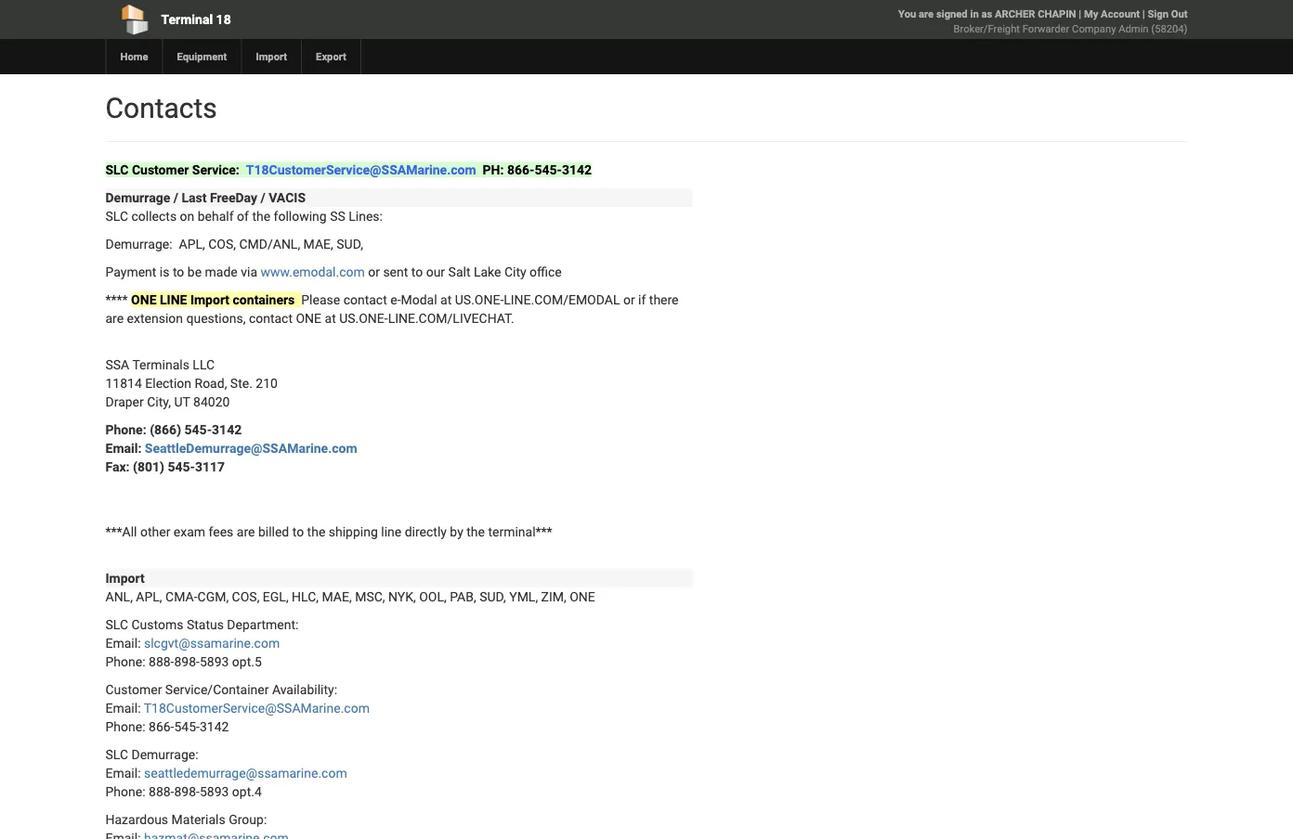 Task type: describe. For each thing, give the bounding box(es) containing it.
phone: inside slc demurrage: email: seattledemurrage@ssamarine.com phone: 888-898-5893 opt.4
[[105, 785, 145, 800]]

***all
[[105, 525, 137, 540]]

office
[[530, 264, 562, 280]]

seattledemurrage@ssamarine.com
[[145, 441, 357, 456]]

1 / from the left
[[173, 190, 178, 205]]

my account link
[[1084, 8, 1140, 20]]

ut
[[174, 394, 190, 410]]

contacts
[[105, 92, 217, 125]]

ph:
[[483, 162, 504, 177]]

containers
[[233, 292, 295, 308]]

please
[[301, 292, 340, 308]]

1 horizontal spatial to
[[292, 525, 304, 540]]

***all other exam fees are billed to the shipping line directly by the terminal***
[[105, 525, 553, 540]]

2 horizontal spatial the
[[467, 525, 485, 540]]

3142 inside phone: (866) 545-3142 email: seattledemurrage@ssamarine.com fax: (801) 545-3117
[[212, 422, 242, 438]]

export link
[[301, 39, 360, 74]]

city,
[[147, 394, 171, 410]]

payment is to be made via www.emodal.com or sent to our salt lake city office
[[105, 264, 562, 280]]

1 horizontal spatial at
[[441, 292, 452, 308]]

llc
[[193, 357, 215, 373]]

5893 inside the slc customs status department: email: slcgvt@ssamarine.com phone: 888-898-5893 opt.5
[[200, 655, 229, 670]]

**** one line import containers
[[105, 292, 298, 308]]

ss
[[330, 209, 345, 224]]

extension
[[127, 311, 183, 326]]

****
[[105, 292, 128, 308]]

898- inside slc demurrage: email: seattledemurrage@ssamarine.com phone: 888-898-5893 opt.4
[[174, 785, 200, 800]]

slc for slc demurrage: email: seattledemurrage@ssamarine.com phone: 888-898-5893 opt.4
[[105, 748, 128, 763]]

1 vertical spatial us.one-
[[339, 311, 388, 326]]

e-
[[390, 292, 401, 308]]

phone: inside the slc customs status department: email: slcgvt@ssamarine.com phone: 888-898-5893 opt.5
[[105, 655, 145, 670]]

demurrage:  apl, cos, cmd/anl, mae, sud,
[[105, 236, 363, 252]]

zim,
[[541, 590, 567, 605]]

0 horizontal spatial import
[[105, 571, 145, 586]]

import inside the "import" link
[[256, 51, 287, 63]]

898- inside the slc customs status department: email: slcgvt@ssamarine.com phone: 888-898-5893 opt.5
[[174, 655, 200, 670]]

0 vertical spatial cos,
[[208, 236, 236, 252]]

phone: inside customer service /container availability: email: t18customerservice@ssamarine.com phone: 866-545-3142
[[105, 720, 145, 735]]

5893 inside slc demurrage: email: seattledemurrage@ssamarine.com phone: 888-898-5893 opt.4
[[200, 785, 229, 800]]

84020
[[193, 394, 230, 410]]

1 vertical spatial t18customerservice@ssamarine.com link
[[144, 701, 370, 716]]

slc for slc customs status department: email: slcgvt@ssamarine.com phone: 888-898-5893 opt.5
[[105, 617, 128, 633]]

sign out link
[[1148, 8, 1188, 20]]

department:
[[227, 617, 299, 633]]

in
[[970, 8, 979, 20]]

seattledemurrage@ssamarine.com
[[144, 766, 347, 781]]

terminals
[[132, 357, 189, 373]]

exam
[[174, 525, 205, 540]]

phone: inside phone: (866) 545-3142 email: seattledemurrage@ssamarine.com fax: (801) 545-3117
[[105, 422, 146, 438]]

cgm,
[[197, 590, 229, 605]]

behalf
[[198, 209, 234, 224]]

on
[[180, 209, 194, 224]]

phone: (866) 545-3142 email: seattledemurrage@ssamarine.com fax: (801) 545-3117
[[105, 422, 357, 475]]

directly
[[405, 525, 447, 540]]

following
[[274, 209, 327, 224]]

(866)
[[150, 422, 181, 438]]

hlc,
[[292, 590, 319, 605]]

pab,
[[450, 590, 476, 605]]

slc for slc customer service: t18customerservice@ssamarine.com ph: 866-545-3142
[[105, 162, 129, 177]]

1 vertical spatial cos,
[[232, 590, 260, 605]]

road,
[[195, 376, 227, 391]]

demurrage:
[[131, 748, 198, 763]]

freeday
[[210, 190, 257, 205]]

www.emodal.com
[[261, 264, 365, 280]]

ool,
[[419, 590, 447, 605]]

(801)
[[133, 459, 164, 475]]

0 vertical spatial mae,
[[303, 236, 333, 252]]

opt.4
[[232, 785, 262, 800]]

ssa
[[105, 357, 129, 373]]

lines:
[[349, 209, 383, 224]]

(58204)
[[1152, 23, 1188, 35]]

1 horizontal spatial sud,
[[480, 590, 506, 605]]

fax:
[[105, 459, 130, 475]]

customer inside customer service /container availability: email: t18customerservice@ssamarine.com phone: 866-545-3142
[[105, 682, 162, 698]]

cma-
[[165, 590, 197, 605]]

modal
[[401, 292, 437, 308]]

availability:
[[272, 682, 337, 698]]

be
[[188, 264, 202, 280]]

customs
[[131, 617, 183, 633]]

signed
[[937, 8, 968, 20]]

hazardous
[[105, 813, 168, 828]]

msc,
[[355, 590, 385, 605]]

questions,
[[186, 311, 246, 326]]

11814
[[105, 376, 142, 391]]

customer service /container availability: email: t18customerservice@ssamarine.com phone: 866-545-3142
[[105, 682, 370, 735]]

3142 inside customer service /container availability: email: t18customerservice@ssamarine.com phone: 866-545-3142
[[200, 720, 229, 735]]

are inside you are signed in as archer chapin | my account | sign out broker/freight forwarder company admin (58204)
[[919, 8, 934, 20]]

demurrage
[[105, 190, 170, 205]]

terminal 18 link
[[105, 0, 540, 39]]

email: for slc
[[105, 636, 141, 651]]

billed
[[258, 525, 289, 540]]

1 horizontal spatial apl,
[[179, 236, 205, 252]]

terminal
[[161, 12, 213, 27]]

0 horizontal spatial contact
[[249, 311, 293, 326]]

group:
[[229, 813, 267, 828]]

last
[[182, 190, 207, 205]]

please contact e-modal at us.one-line.com/emodal or if there are extension questions, contact one at us.one-line.com/livechat.
[[105, 292, 679, 326]]

0 vertical spatial sud,
[[337, 236, 363, 252]]

one inside please contact e-modal at us.one-line.com/emodal or if there are extension questions, contact one at us.one-line.com/livechat.
[[296, 311, 322, 326]]

archer
[[995, 8, 1035, 20]]

account
[[1101, 8, 1140, 20]]

draper
[[105, 394, 144, 410]]

export
[[316, 51, 346, 63]]

0 horizontal spatial the
[[252, 209, 270, 224]]

cmd/anl,
[[239, 236, 300, 252]]

there
[[649, 292, 679, 308]]



Task type: locate. For each thing, give the bounding box(es) containing it.
1 vertical spatial apl,
[[136, 590, 162, 605]]

anl, apl, cma-cgm, cos, egl, hlc, mae, msc, nyk, ool, pab, sud, yml, zim, one
[[105, 590, 595, 605]]

sent
[[383, 264, 408, 280]]

equipment link
[[162, 39, 241, 74]]

contact left the e-
[[343, 292, 387, 308]]

0 vertical spatial 866-
[[507, 162, 535, 177]]

mae, up www.emodal.com
[[303, 236, 333, 252]]

1 vertical spatial customer
[[105, 682, 162, 698]]

my
[[1084, 8, 1099, 20]]

0 vertical spatial are
[[919, 8, 934, 20]]

0 horizontal spatial are
[[105, 311, 124, 326]]

the right by
[[467, 525, 485, 540]]

slc left demurrage:
[[105, 748, 128, 763]]

0 horizontal spatial to
[[173, 264, 184, 280]]

import up anl,
[[105, 571, 145, 586]]

slc customs status department: email: slcgvt@ssamarine.com phone: 888-898-5893 opt.5
[[105, 617, 299, 670]]

one
[[131, 292, 157, 308], [296, 311, 322, 326], [570, 590, 595, 605]]

email: down customs
[[105, 636, 141, 651]]

made
[[205, 264, 238, 280]]

2 phone: from the top
[[105, 655, 145, 670]]

1 vertical spatial import
[[190, 292, 230, 308]]

fees are
[[209, 525, 255, 540]]

3142 up seattledemurrage@ssamarine.com link
[[212, 422, 242, 438]]

mae,
[[303, 236, 333, 252], [322, 590, 352, 605]]

1 horizontal spatial /
[[261, 190, 266, 205]]

seattledemurrage@ssamarine.com link
[[144, 766, 347, 781]]

0 horizontal spatial |
[[1079, 8, 1082, 20]]

t18customerservice@ssamarine.com down /container at the left bottom of the page
[[144, 701, 370, 716]]

collects
[[131, 209, 177, 224]]

city
[[504, 264, 527, 280]]

one right zim,
[[570, 590, 595, 605]]

email: for customer
[[105, 701, 141, 716]]

line.com/livechat.
[[388, 311, 514, 326]]

545- inside customer service /container availability: email: t18customerservice@ssamarine.com phone: 866-545-3142
[[174, 720, 200, 735]]

slc customer service: t18customerservice@ssamarine.com ph: 866-545-3142
[[105, 162, 592, 177]]

service:
[[192, 162, 240, 177]]

1 898- from the top
[[174, 655, 200, 670]]

sud, down the 'ss'
[[337, 236, 363, 252]]

1 email: from the top
[[105, 441, 142, 456]]

us.one- down please
[[339, 311, 388, 326]]

1 vertical spatial 3142
[[212, 422, 242, 438]]

election
[[145, 376, 191, 391]]

status
[[187, 617, 224, 633]]

2 horizontal spatial one
[[570, 590, 595, 605]]

888- up hazardous
[[149, 785, 174, 800]]

3117
[[195, 459, 225, 475]]

line
[[381, 525, 402, 540]]

contact down 'containers'
[[249, 311, 293, 326]]

payment
[[105, 264, 156, 280]]

1 888- from the top
[[149, 655, 174, 670]]

import left export link
[[256, 51, 287, 63]]

apl,
[[179, 236, 205, 252], [136, 590, 162, 605]]

apl, up customs
[[136, 590, 162, 605]]

customer
[[132, 162, 189, 177], [105, 682, 162, 698]]

email: inside phone: (866) 545-3142 email: seattledemurrage@ssamarine.com fax: (801) 545-3117
[[105, 441, 142, 456]]

| left my
[[1079, 8, 1082, 20]]

1 vertical spatial one
[[296, 311, 322, 326]]

866- up demurrage:
[[149, 720, 174, 735]]

545- down 84020
[[184, 422, 212, 438]]

ssa terminals llc 11814 election road, ste. 210 draper city, ut 84020
[[105, 357, 278, 410]]

| left sign
[[1143, 8, 1145, 20]]

slc up demurrage
[[105, 162, 129, 177]]

1 horizontal spatial one
[[296, 311, 322, 326]]

t18customerservice@ssamarine.com up lines:
[[246, 162, 476, 177]]

import up questions,
[[190, 292, 230, 308]]

0 vertical spatial or
[[368, 264, 380, 280]]

as
[[982, 8, 993, 20]]

0 vertical spatial t18customerservice@ssamarine.com
[[246, 162, 476, 177]]

2 888- from the top
[[149, 785, 174, 800]]

slc collects on behalf of the following ss lines:
[[105, 209, 383, 224]]

0 horizontal spatial one
[[131, 292, 157, 308]]

1 horizontal spatial are
[[919, 8, 934, 20]]

0 vertical spatial t18customerservice@ssamarine.com link
[[246, 162, 476, 177]]

line
[[160, 292, 187, 308]]

2 | from the left
[[1143, 8, 1145, 20]]

slcgvt@ssamarine.com link
[[144, 636, 280, 651]]

you are signed in as archer chapin | my account | sign out broker/freight forwarder company admin (58204)
[[899, 8, 1188, 35]]

898- up service
[[174, 655, 200, 670]]

or for if
[[623, 292, 635, 308]]

2 vertical spatial 3142
[[200, 720, 229, 735]]

4 email: from the top
[[105, 766, 141, 781]]

1 phone: from the top
[[105, 422, 146, 438]]

email: up demurrage:
[[105, 701, 141, 716]]

at up line.com/livechat.
[[441, 292, 452, 308]]

slc
[[105, 162, 129, 177], [105, 209, 128, 224], [105, 617, 128, 633], [105, 748, 128, 763]]

898- up hazardous materials group:
[[174, 785, 200, 800]]

or left sent
[[368, 264, 380, 280]]

0 vertical spatial import
[[256, 51, 287, 63]]

sud, right pab,
[[480, 590, 506, 605]]

t18customerservice@ssamarine.com link
[[246, 162, 476, 177], [144, 701, 370, 716]]

terminal 18
[[161, 12, 231, 27]]

0 vertical spatial 898-
[[174, 655, 200, 670]]

are down "****"
[[105, 311, 124, 326]]

customer left service
[[105, 682, 162, 698]]

1 horizontal spatial 866-
[[507, 162, 535, 177]]

www.emodal.com link
[[261, 264, 365, 280]]

email: inside the slc customs status department: email: slcgvt@ssamarine.com phone: 888-898-5893 opt.5
[[105, 636, 141, 651]]

0 vertical spatial one
[[131, 292, 157, 308]]

ste.
[[230, 376, 253, 391]]

3142 down /container at the left bottom of the page
[[200, 720, 229, 735]]

2 email: from the top
[[105, 636, 141, 651]]

3142 right ph:
[[562, 162, 592, 177]]

forwarder
[[1023, 23, 1070, 35]]

0 vertical spatial customer
[[132, 162, 189, 177]]

1 5893 from the top
[[200, 655, 229, 670]]

phone: down draper
[[105, 422, 146, 438]]

the right of
[[252, 209, 270, 224]]

the left "shipping"
[[307, 525, 326, 540]]

2 horizontal spatial import
[[256, 51, 287, 63]]

slc inside slc demurrage: email: seattledemurrage@ssamarine.com phone: 888-898-5893 opt.4
[[105, 748, 128, 763]]

email: down demurrage:
[[105, 766, 141, 781]]

seattledemurrage@ssamarine.com link
[[145, 441, 357, 456]]

or for sent
[[368, 264, 380, 280]]

service
[[165, 682, 208, 698]]

866- inside customer service /container availability: email: t18customerservice@ssamarine.com phone: 866-545-3142
[[149, 720, 174, 735]]

0 vertical spatial apl,
[[179, 236, 205, 252]]

the
[[252, 209, 270, 224], [307, 525, 326, 540], [467, 525, 485, 540]]

|
[[1079, 8, 1082, 20], [1143, 8, 1145, 20]]

1 vertical spatial contact
[[249, 311, 293, 326]]

5893 down slcgvt@ssamarine.com link
[[200, 655, 229, 670]]

to right the is
[[173, 264, 184, 280]]

or inside please contact e-modal at us.one-line.com/emodal or if there are extension questions, contact one at us.one-line.com/livechat.
[[623, 292, 635, 308]]

0 horizontal spatial apl,
[[136, 590, 162, 605]]

phone: up demurrage:
[[105, 720, 145, 735]]

email: for phone:
[[105, 441, 142, 456]]

egl,
[[263, 590, 289, 605]]

lake
[[474, 264, 501, 280]]

mae, right hlc,
[[322, 590, 352, 605]]

email: inside slc demurrage: email: seattledemurrage@ssamarine.com phone: 888-898-5893 opt.4
[[105, 766, 141, 781]]

2 5893 from the top
[[200, 785, 229, 800]]

0 vertical spatial 5893
[[200, 655, 229, 670]]

/ left last
[[173, 190, 178, 205]]

0 vertical spatial 888-
[[149, 655, 174, 670]]

slc for slc collects on behalf of the following ss lines:
[[105, 209, 128, 224]]

to right billed
[[292, 525, 304, 540]]

of
[[237, 209, 249, 224]]

email: inside customer service /container availability: email: t18customerservice@ssamarine.com phone: 866-545-3142
[[105, 701, 141, 716]]

1 vertical spatial t18customerservice@ssamarine.com
[[144, 701, 370, 716]]

slc down demurrage
[[105, 209, 128, 224]]

opt.5
[[232, 655, 262, 670]]

2 vertical spatial one
[[570, 590, 595, 605]]

out
[[1171, 8, 1188, 20]]

545- right (801)
[[168, 459, 195, 475]]

at down please
[[325, 311, 336, 326]]

0 horizontal spatial at
[[325, 311, 336, 326]]

1 vertical spatial or
[[623, 292, 635, 308]]

888- down customs
[[149, 655, 174, 670]]

2 898- from the top
[[174, 785, 200, 800]]

0 horizontal spatial or
[[368, 264, 380, 280]]

slc down anl,
[[105, 617, 128, 633]]

home
[[120, 51, 148, 63]]

3 email: from the top
[[105, 701, 141, 716]]

888- inside the slc customs status department: email: slcgvt@ssamarine.com phone: 888-898-5893 opt.5
[[149, 655, 174, 670]]

email:
[[105, 441, 142, 456], [105, 636, 141, 651], [105, 701, 141, 716], [105, 766, 141, 781]]

email: up fax:
[[105, 441, 142, 456]]

1 vertical spatial are
[[105, 311, 124, 326]]

0 horizontal spatial /
[[173, 190, 178, 205]]

line.com/emodal
[[504, 292, 620, 308]]

4 slc from the top
[[105, 748, 128, 763]]

customer up demurrage
[[132, 162, 189, 177]]

sign
[[1148, 8, 1169, 20]]

0 vertical spatial contact
[[343, 292, 387, 308]]

0 horizontal spatial us.one-
[[339, 311, 388, 326]]

2 slc from the top
[[105, 209, 128, 224]]

or left if
[[623, 292, 635, 308]]

shipping
[[329, 525, 378, 540]]

us.one- down the lake
[[455, 292, 504, 308]]

t18customerservice@ssamarine.com link up lines:
[[246, 162, 476, 177]]

us.one-
[[455, 292, 504, 308], [339, 311, 388, 326]]

888- inside slc demurrage: email: seattledemurrage@ssamarine.com phone: 888-898-5893 opt.4
[[149, 785, 174, 800]]

is
[[160, 264, 170, 280]]

0 horizontal spatial sud,
[[337, 236, 363, 252]]

4 phone: from the top
[[105, 785, 145, 800]]

apl, up be
[[179, 236, 205, 252]]

1 horizontal spatial |
[[1143, 8, 1145, 20]]

if
[[638, 292, 646, 308]]

1 vertical spatial 888-
[[149, 785, 174, 800]]

2 vertical spatial import
[[105, 571, 145, 586]]

1 | from the left
[[1079, 8, 1082, 20]]

phone: up hazardous
[[105, 785, 145, 800]]

5893
[[200, 655, 229, 670], [200, 785, 229, 800]]

3 phone: from the top
[[105, 720, 145, 735]]

1 horizontal spatial contact
[[343, 292, 387, 308]]

1 slc from the top
[[105, 162, 129, 177]]

2 horizontal spatial to
[[411, 264, 423, 280]]

545- up demurrage:
[[174, 720, 200, 735]]

1 vertical spatial 866-
[[149, 720, 174, 735]]

at
[[441, 292, 452, 308], [325, 311, 336, 326]]

545- right ph:
[[535, 162, 562, 177]]

1 vertical spatial 898-
[[174, 785, 200, 800]]

are inside please contact e-modal at us.one-line.com/emodal or if there are extension questions, contact one at us.one-line.com/livechat.
[[105, 311, 124, 326]]

0 horizontal spatial 866-
[[149, 720, 174, 735]]

5893 up materials
[[200, 785, 229, 800]]

0 vertical spatial at
[[441, 292, 452, 308]]

cos, up made
[[208, 236, 236, 252]]

by
[[450, 525, 463, 540]]

1 vertical spatial 5893
[[200, 785, 229, 800]]

via
[[241, 264, 257, 280]]

phone: down customs
[[105, 655, 145, 670]]

1 horizontal spatial us.one-
[[455, 292, 504, 308]]

1 horizontal spatial the
[[307, 525, 326, 540]]

3 slc from the top
[[105, 617, 128, 633]]

t18customerservice@ssamarine.com link down /container at the left bottom of the page
[[144, 701, 370, 716]]

admin
[[1119, 23, 1149, 35]]

import link
[[241, 39, 301, 74]]

vacis
[[269, 190, 306, 205]]

18
[[216, 12, 231, 27]]

0 vertical spatial us.one-
[[455, 292, 504, 308]]

1 vertical spatial mae,
[[322, 590, 352, 605]]

1 vertical spatial at
[[325, 311, 336, 326]]

slc inside the slc customs status department: email: slcgvt@ssamarine.com phone: 888-898-5893 opt.5
[[105, 617, 128, 633]]

nyk,
[[388, 590, 416, 605]]

one up extension
[[131, 292, 157, 308]]

equipment
[[177, 51, 227, 63]]

to
[[173, 264, 184, 280], [411, 264, 423, 280], [292, 525, 304, 540]]

1 horizontal spatial import
[[190, 292, 230, 308]]

1 vertical spatial sud,
[[480, 590, 506, 605]]

are right you
[[919, 8, 934, 20]]

2 / from the left
[[261, 190, 266, 205]]

you
[[899, 8, 916, 20]]

to left the our
[[411, 264, 423, 280]]

cos,
[[208, 236, 236, 252], [232, 590, 260, 605]]

cos, left egl,
[[232, 590, 260, 605]]

866- right ph:
[[507, 162, 535, 177]]

one down please
[[296, 311, 322, 326]]

terminal***
[[488, 525, 553, 540]]

hazardous materials group:
[[105, 813, 267, 828]]

1 horizontal spatial or
[[623, 292, 635, 308]]

/ left vacis
[[261, 190, 266, 205]]

t18customerservice@ssamarine.com inside customer service /container availability: email: t18customerservice@ssamarine.com phone: 866-545-3142
[[144, 701, 370, 716]]

other
[[140, 525, 170, 540]]

slc demurrage: email: seattledemurrage@ssamarine.com phone: 888-898-5893 opt.4
[[105, 748, 347, 800]]

0 vertical spatial 3142
[[562, 162, 592, 177]]



Task type: vqa. For each thing, say whether or not it's contained in the screenshot.
the Processing
no



